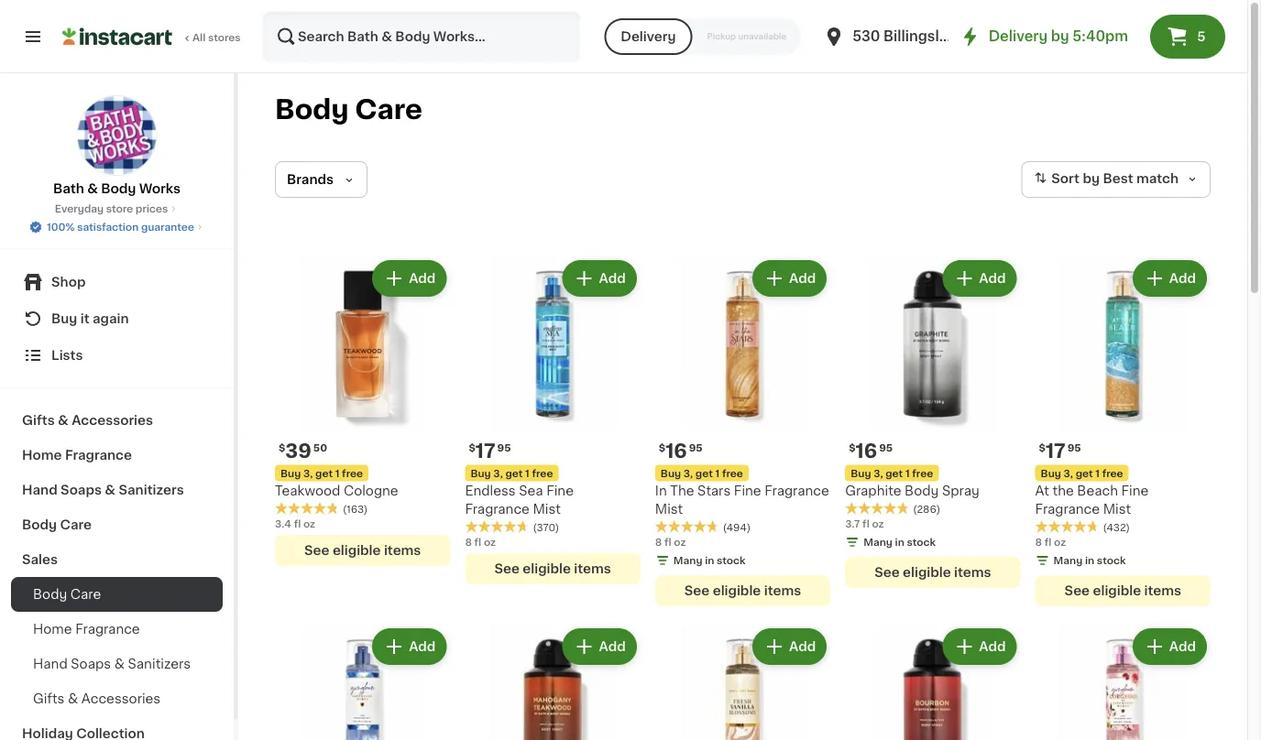 Task type: describe. For each thing, give the bounding box(es) containing it.
16 for graphite
[[856, 442, 877, 461]]

free for the
[[1102, 468, 1123, 478]]

lists
[[51, 349, 83, 362]]

get for cologne
[[315, 468, 333, 478]]

see eligible items button for graphite body spray
[[845, 557, 1021, 588]]

buy 3, get 1 free for the
[[661, 468, 743, 478]]

fl for endless sea fine fragrance mist
[[474, 537, 481, 548]]

body down sales
[[33, 588, 67, 601]]

3, for body
[[874, 468, 883, 478]]

sales
[[22, 554, 58, 566]]

8 for at the beach fine fragrance mist
[[1035, 537, 1042, 548]]

gifts & accessories for second gifts & accessories link from the top
[[33, 693, 161, 706]]

again
[[93, 313, 129, 325]]

95 for sea
[[497, 443, 511, 453]]

hand soaps & sanitizers for care
[[22, 484, 184, 497]]

3, for cologne
[[303, 468, 313, 478]]

95 for the
[[689, 443, 703, 453]]

items for teakwood cologne
[[384, 544, 421, 557]]

all stores
[[192, 33, 241, 43]]

bath & body works link
[[53, 95, 181, 198]]

$ for graphite
[[849, 443, 856, 453]]

mist for 17
[[1103, 503, 1131, 515]]

many for graphite body spray
[[864, 537, 893, 548]]

oz for in the stars fine fragrance mist
[[674, 537, 686, 548]]

gifts for 2nd gifts & accessories link from the bottom of the page
[[22, 414, 55, 427]]

fl for at the beach fine fragrance mist
[[1045, 537, 1052, 548]]

5 button
[[1150, 15, 1225, 59]]

everyday store prices
[[55, 204, 168, 214]]

see for in the stars fine fragrance mist
[[685, 585, 710, 598]]

see eligible items for graphite body spray
[[875, 566, 991, 579]]

2 vertical spatial body care
[[33, 588, 101, 601]]

see eligible items button for endless sea fine fragrance mist
[[465, 554, 641, 585]]

1 gifts & accessories link from the top
[[11, 403, 223, 438]]

3.4
[[275, 519, 291, 529]]

in the stars fine fragrance mist
[[655, 484, 829, 515]]

1 for sea
[[525, 468, 530, 478]]

sea
[[519, 484, 543, 497]]

stock for stars
[[717, 556, 746, 566]]

body up sales
[[22, 519, 57, 532]]

delivery by 5:40pm link
[[959, 26, 1128, 48]]

fragrance inside at the beach fine fragrance mist
[[1035, 503, 1100, 515]]

service type group
[[604, 18, 801, 55]]

$ for at
[[1039, 443, 1046, 453]]

0 vertical spatial body care
[[275, 97, 422, 123]]

get for body
[[886, 468, 903, 478]]

fine for 17
[[1122, 484, 1149, 497]]

5
[[1197, 30, 1206, 43]]

hand soaps & sanitizers for &
[[33, 658, 191, 671]]

see eligible items button for in the stars fine fragrance mist
[[655, 576, 831, 607]]

accessories for 2nd gifts & accessories link from the bottom of the page
[[72, 414, 153, 427]]

add inside button
[[409, 272, 436, 285]]

eligible for sea
[[523, 563, 571, 576]]

$ 39 50
[[279, 442, 327, 461]]

cologne
[[344, 484, 398, 497]]

(432)
[[1103, 523, 1130, 533]]

at the beach fine fragrance mist
[[1035, 484, 1149, 515]]

graphite
[[845, 484, 901, 497]]

530
[[853, 30, 880, 43]]

in for the
[[1085, 556, 1095, 566]]

all
[[192, 33, 206, 43]]

oz for at the beach fine fragrance mist
[[1054, 537, 1066, 548]]

many in stock for the
[[674, 556, 746, 566]]

bath & body works
[[53, 182, 181, 195]]

1 for the
[[1096, 468, 1100, 478]]

Search field
[[264, 13, 579, 60]]

eligible for the
[[713, 585, 761, 598]]

items for at the beach fine fragrance mist
[[1144, 585, 1181, 598]]

hand for body
[[22, 484, 57, 497]]

home for gifts
[[33, 623, 72, 636]]

fine for 16
[[734, 484, 761, 497]]

at
[[1035, 484, 1049, 497]]

3.7
[[845, 519, 860, 529]]

product group containing 39
[[275, 257, 450, 566]]

get for sea
[[505, 468, 523, 478]]

many for at the beach fine fragrance mist
[[1054, 556, 1083, 566]]

graphite body spray
[[845, 484, 980, 497]]

stars
[[698, 484, 731, 497]]

prices
[[136, 204, 168, 214]]

items for endless sea fine fragrance mist
[[574, 563, 611, 576]]

100% satisfaction guarantee button
[[29, 216, 205, 235]]

hand soaps & sanitizers link for &
[[11, 647, 223, 682]]

buy it again
[[51, 313, 129, 325]]

see eligible items button for at the beach fine fragrance mist
[[1035, 576, 1211, 607]]

buy 3, get 1 free for body
[[851, 468, 933, 478]]

530 billingsley road
[[853, 30, 997, 43]]

teakwood cologne
[[275, 484, 398, 497]]

care for first the body care link from the bottom of the page
[[70, 588, 101, 601]]

spray
[[942, 484, 980, 497]]

best match
[[1103, 173, 1179, 185]]

sales link
[[11, 543, 223, 577]]

mist for 16
[[655, 503, 683, 515]]

get for the
[[696, 468, 713, 478]]

buy for teakwood cologne
[[280, 468, 301, 478]]

match
[[1137, 173, 1179, 185]]

(286)
[[913, 504, 941, 515]]

bath
[[53, 182, 84, 195]]

instacart logo image
[[62, 26, 172, 48]]

endless
[[465, 484, 516, 497]]

2 gifts & accessories link from the top
[[11, 682, 223, 717]]

bath & body works logo image
[[77, 95, 157, 176]]

buy for graphite body spray
[[851, 468, 871, 478]]

teakwood
[[275, 484, 340, 497]]

delivery by 5:40pm
[[989, 30, 1128, 43]]

1 for cologne
[[335, 468, 340, 478]]

buy for endless sea fine fragrance mist
[[471, 468, 491, 478]]

3.7 fl oz
[[845, 519, 884, 529]]

everyday
[[55, 204, 104, 214]]

items for in the stars fine fragrance mist
[[764, 585, 801, 598]]

8 for endless sea fine fragrance mist
[[465, 537, 472, 548]]

road
[[960, 30, 997, 43]]

50
[[313, 443, 327, 453]]

home fragrance link for care
[[11, 438, 223, 473]]

body up (286)
[[905, 484, 939, 497]]

home for body
[[22, 449, 62, 462]]

delivery for delivery by 5:40pm
[[989, 30, 1048, 43]]

brands button
[[275, 161, 368, 198]]

1 for the
[[715, 468, 720, 478]]

3, for sea
[[493, 468, 503, 478]]

fl for graphite body spray
[[863, 519, 870, 529]]

$ 16 95 for graphite
[[849, 442, 893, 461]]

stock for beach
[[1097, 556, 1126, 566]]

body up brands
[[275, 97, 349, 123]]

buy 3, get 1 free for sea
[[471, 468, 553, 478]]

8 fl oz for endless sea fine fragrance mist
[[465, 537, 496, 548]]

buy 3, get 1 free for cologne
[[280, 468, 363, 478]]

oz for endless sea fine fragrance mist
[[484, 537, 496, 548]]

5:40pm
[[1073, 30, 1128, 43]]

home fragrance link for &
[[11, 612, 223, 647]]



Task type: locate. For each thing, give the bounding box(es) containing it.
1 horizontal spatial 16
[[856, 442, 877, 461]]

get up stars
[[696, 468, 713, 478]]

2 horizontal spatial 8
[[1035, 537, 1042, 548]]

1 $ 16 95 from the left
[[659, 442, 703, 461]]

fine right beach
[[1122, 484, 1149, 497]]

3 mist from the left
[[1103, 503, 1131, 515]]

the
[[1053, 484, 1074, 497]]

0 horizontal spatial by
[[1051, 30, 1069, 43]]

fl inside product group
[[294, 519, 301, 529]]

95 for the
[[1068, 443, 1081, 453]]

2 horizontal spatial stock
[[1097, 556, 1126, 566]]

beach
[[1077, 484, 1118, 497]]

2 8 fl oz from the left
[[655, 537, 686, 548]]

1 vertical spatial by
[[1083, 173, 1100, 185]]

mist inside endless sea fine fragrance mist
[[533, 503, 561, 515]]

0 vertical spatial home fragrance link
[[11, 438, 223, 473]]

2 17 from the left
[[1046, 442, 1066, 461]]

$ 17 95 up the 'endless'
[[469, 442, 511, 461]]

stock down (432)
[[1097, 556, 1126, 566]]

in down in the stars fine fragrance mist
[[705, 556, 714, 566]]

fl right '3.4'
[[294, 519, 301, 529]]

delivery inside 'delivery' button
[[621, 30, 676, 43]]

0 horizontal spatial many
[[674, 556, 703, 566]]

free up sea
[[532, 468, 553, 478]]

soaps
[[61, 484, 102, 497], [71, 658, 111, 671]]

1 buy 3, get 1 free from the left
[[280, 468, 363, 478]]

3, for the
[[684, 468, 693, 478]]

fine right stars
[[734, 484, 761, 497]]

hand for gifts
[[33, 658, 68, 671]]

get for the
[[1076, 468, 1093, 478]]

$ 16 95 up the the
[[659, 442, 703, 461]]

buy for at the beach fine fragrance mist
[[1041, 468, 1061, 478]]

0 vertical spatial home
[[22, 449, 62, 462]]

2 $ from the left
[[469, 443, 475, 453]]

get up sea
[[505, 468, 523, 478]]

$ 16 95
[[659, 442, 703, 461], [849, 442, 893, 461]]

delivery button
[[604, 18, 692, 55]]

billingsley
[[884, 30, 957, 43]]

1 horizontal spatial delivery
[[989, 30, 1048, 43]]

1 vertical spatial soaps
[[71, 658, 111, 671]]

gifts & accessories for 2nd gifts & accessories link from the bottom of the page
[[22, 414, 153, 427]]

see eligible items button down (286)
[[845, 557, 1021, 588]]

it
[[80, 313, 89, 325]]

$
[[279, 443, 285, 453], [469, 443, 475, 453], [659, 443, 666, 453], [849, 443, 856, 453], [1039, 443, 1046, 453]]

0 vertical spatial body care link
[[11, 508, 223, 543]]

1 horizontal spatial 17
[[1046, 442, 1066, 461]]

100%
[[47, 222, 75, 232]]

see eligible items button down (163)
[[275, 535, 450, 566]]

1 vertical spatial body care link
[[11, 577, 223, 612]]

brands
[[287, 173, 334, 186]]

mist inside in the stars fine fragrance mist
[[655, 503, 683, 515]]

1 vertical spatial hand soaps & sanitizers link
[[11, 647, 223, 682]]

4 free from the left
[[912, 468, 933, 478]]

free for the
[[722, 468, 743, 478]]

shop link
[[11, 264, 223, 301]]

0 horizontal spatial 8 fl oz
[[465, 537, 496, 548]]

3 1 from the left
[[715, 468, 720, 478]]

3, up the
[[1064, 468, 1073, 478]]

hand soaps & sanitizers
[[22, 484, 184, 497], [33, 658, 191, 671]]

0 horizontal spatial delivery
[[621, 30, 676, 43]]

0 vertical spatial hand soaps & sanitizers link
[[11, 473, 223, 508]]

$ up at
[[1039, 443, 1046, 453]]

eligible
[[333, 544, 381, 557], [523, 563, 571, 576], [903, 566, 951, 579], [713, 585, 761, 598], [1093, 585, 1141, 598]]

stock
[[907, 537, 936, 548], [717, 556, 746, 566], [1097, 556, 1126, 566]]

buy up the 'endless'
[[471, 468, 491, 478]]

gifts
[[22, 414, 55, 427], [33, 693, 65, 706]]

1 horizontal spatial $ 17 95
[[1039, 442, 1081, 461]]

2 horizontal spatial many
[[1054, 556, 1083, 566]]

body care
[[275, 97, 422, 123], [22, 519, 92, 532], [33, 588, 101, 601]]

3 95 from the left
[[879, 443, 893, 453]]

eligible for cologne
[[333, 544, 381, 557]]

all stores link
[[62, 11, 242, 62]]

3, for the
[[1064, 468, 1073, 478]]

store
[[106, 204, 133, 214]]

fragrance inside endless sea fine fragrance mist
[[465, 503, 530, 515]]

see eligible items for at the beach fine fragrance mist
[[1065, 585, 1181, 598]]

best
[[1103, 173, 1133, 185]]

0 horizontal spatial stock
[[717, 556, 746, 566]]

free up stars
[[722, 468, 743, 478]]

stock down (286)
[[907, 537, 936, 548]]

buy 3, get 1 free for the
[[1041, 468, 1123, 478]]

2 free from the left
[[532, 468, 553, 478]]

items inside product group
[[384, 544, 421, 557]]

0 vertical spatial care
[[355, 97, 422, 123]]

get inside product group
[[315, 468, 333, 478]]

$ left 50
[[279, 443, 285, 453]]

1 for body
[[905, 468, 910, 478]]

body care link down sales
[[11, 577, 223, 612]]

1 horizontal spatial 8 fl oz
[[655, 537, 686, 548]]

1 17 from the left
[[475, 442, 495, 461]]

5 get from the left
[[1076, 468, 1093, 478]]

eligible down (163)
[[333, 544, 381, 557]]

care up sales link
[[60, 519, 92, 532]]

95 up the the
[[689, 443, 703, 453]]

add button
[[374, 262, 445, 295], [564, 262, 635, 295], [754, 262, 825, 295], [944, 262, 1015, 295], [1135, 262, 1205, 295], [374, 631, 445, 664], [564, 631, 635, 664], [754, 631, 825, 664], [944, 631, 1015, 664], [1135, 631, 1205, 664]]

see eligible items
[[304, 544, 421, 557], [494, 563, 611, 576], [875, 566, 991, 579], [685, 585, 801, 598], [1065, 585, 1181, 598]]

1 vertical spatial hand
[[33, 658, 68, 671]]

4 95 from the left
[[1068, 443, 1081, 453]]

delivery for delivery
[[621, 30, 676, 43]]

4 3, from the left
[[874, 468, 883, 478]]

accessories for second gifts & accessories link from the top
[[81, 693, 161, 706]]

body up "store"
[[101, 182, 136, 195]]

5 1 from the left
[[1096, 468, 1100, 478]]

1 vertical spatial body care
[[22, 519, 92, 532]]

1 up graphite body spray
[[905, 468, 910, 478]]

free up the teakwood cologne
[[342, 468, 363, 478]]

(494)
[[723, 523, 751, 533]]

1 up stars
[[715, 468, 720, 478]]

5 free from the left
[[1102, 468, 1123, 478]]

5 3, from the left
[[1064, 468, 1073, 478]]

many in stock down '3.7 fl oz'
[[864, 537, 936, 548]]

1 horizontal spatial many in stock
[[864, 537, 936, 548]]

1 hand soaps & sanitizers link from the top
[[11, 473, 223, 508]]

8 down at
[[1035, 537, 1042, 548]]

1 1 from the left
[[335, 468, 340, 478]]

get up graphite body spray
[[886, 468, 903, 478]]

2 8 from the left
[[655, 537, 662, 548]]

free for body
[[912, 468, 933, 478]]

free up beach
[[1102, 468, 1123, 478]]

1 horizontal spatial many
[[864, 537, 893, 548]]

0 vertical spatial accessories
[[72, 414, 153, 427]]

1 vertical spatial accessories
[[81, 693, 161, 706]]

see for endless sea fine fragrance mist
[[494, 563, 520, 576]]

mist down in
[[655, 503, 683, 515]]

in for the
[[705, 556, 714, 566]]

2 mist from the left
[[655, 503, 683, 515]]

care
[[355, 97, 422, 123], [60, 519, 92, 532], [70, 588, 101, 601]]

0 horizontal spatial 16
[[666, 442, 687, 461]]

2 vertical spatial care
[[70, 588, 101, 601]]

None search field
[[262, 11, 580, 62]]

see for at the beach fine fragrance mist
[[1065, 585, 1090, 598]]

items
[[384, 544, 421, 557], [574, 563, 611, 576], [954, 566, 991, 579], [764, 585, 801, 598], [1144, 585, 1181, 598]]

1 vertical spatial care
[[60, 519, 92, 532]]

1 horizontal spatial mist
[[655, 503, 683, 515]]

1 mist from the left
[[533, 503, 561, 515]]

delivery inside delivery by 5:40pm link
[[989, 30, 1048, 43]]

$ for in
[[659, 443, 666, 453]]

0 vertical spatial gifts & accessories link
[[11, 403, 223, 438]]

2 95 from the left
[[689, 443, 703, 453]]

by
[[1051, 30, 1069, 43], [1083, 173, 1100, 185]]

3 fine from the left
[[1122, 484, 1149, 497]]

1 3, from the left
[[303, 468, 313, 478]]

16
[[666, 442, 687, 461], [856, 442, 877, 461]]

2 $ 16 95 from the left
[[849, 442, 893, 461]]

17 for at
[[1046, 442, 1066, 461]]

1 horizontal spatial by
[[1083, 173, 1100, 185]]

eligible inside product group
[[333, 544, 381, 557]]

Best match Sort by field
[[1021, 161, 1211, 198]]

home fragrance link
[[11, 438, 223, 473], [11, 612, 223, 647]]

3 get from the left
[[696, 468, 713, 478]]

95
[[497, 443, 511, 453], [689, 443, 703, 453], [879, 443, 893, 453], [1068, 443, 1081, 453]]

0 vertical spatial hand
[[22, 484, 57, 497]]

8 down the 'endless'
[[465, 537, 472, 548]]

0 vertical spatial gifts & accessories
[[22, 414, 153, 427]]

1 vertical spatial gifts & accessories link
[[11, 682, 223, 717]]

1 body care link from the top
[[11, 508, 223, 543]]

in
[[895, 537, 904, 548], [705, 556, 714, 566], [1085, 556, 1095, 566]]

8 fl oz down at
[[1035, 537, 1066, 548]]

2 body care link from the top
[[11, 577, 223, 612]]

1 horizontal spatial in
[[895, 537, 904, 548]]

8 fl oz
[[465, 537, 496, 548], [655, 537, 686, 548], [1035, 537, 1066, 548]]

many for in the stars fine fragrance mist
[[674, 556, 703, 566]]

oz
[[303, 519, 315, 529], [872, 519, 884, 529], [484, 537, 496, 548], [674, 537, 686, 548], [1054, 537, 1066, 548]]

shop
[[51, 276, 86, 289]]

see eligible items button down (494)
[[655, 576, 831, 607]]

1 up beach
[[1096, 468, 1100, 478]]

1 vertical spatial home fragrance
[[33, 623, 140, 636]]

$ up in
[[659, 443, 666, 453]]

body
[[275, 97, 349, 123], [101, 182, 136, 195], [905, 484, 939, 497], [22, 519, 57, 532], [33, 588, 67, 601]]

★★★★★
[[275, 502, 339, 515], [275, 502, 339, 515], [845, 502, 909, 515], [845, 502, 909, 515], [465, 520, 529, 533], [465, 520, 529, 533], [655, 520, 719, 533], [655, 520, 719, 533], [1035, 520, 1100, 533], [1035, 520, 1100, 533]]

530 billingsley road button
[[823, 11, 997, 62]]

buy down 39
[[280, 468, 301, 478]]

0 vertical spatial home fragrance
[[22, 449, 132, 462]]

fine inside endless sea fine fragrance mist
[[546, 484, 574, 497]]

0 horizontal spatial in
[[705, 556, 714, 566]]

3, up the 'endless'
[[493, 468, 503, 478]]

$ for endless
[[469, 443, 475, 453]]

home fragrance for &
[[33, 623, 140, 636]]

0 horizontal spatial $ 17 95
[[469, 442, 511, 461]]

see eligible items down (494)
[[685, 585, 801, 598]]

stock down (494)
[[717, 556, 746, 566]]

1 vertical spatial home
[[33, 623, 72, 636]]

satisfaction
[[77, 222, 139, 232]]

1 horizontal spatial fine
[[734, 484, 761, 497]]

(370)
[[533, 523, 559, 533]]

0 horizontal spatial 8
[[465, 537, 472, 548]]

free
[[342, 468, 363, 478], [532, 468, 553, 478], [722, 468, 743, 478], [912, 468, 933, 478], [1102, 468, 1123, 478]]

0 horizontal spatial $ 16 95
[[659, 442, 703, 461]]

many down the the
[[674, 556, 703, 566]]

see eligible items button down (370)
[[465, 554, 641, 585]]

8 fl oz for at the beach fine fragrance mist
[[1035, 537, 1066, 548]]

gifts & accessories
[[22, 414, 153, 427], [33, 693, 161, 706]]

0 vertical spatial soaps
[[61, 484, 102, 497]]

see eligible items button for teakwood cologne
[[275, 535, 450, 566]]

0 horizontal spatial many in stock
[[674, 556, 746, 566]]

8 for in the stars fine fragrance mist
[[655, 537, 662, 548]]

(163)
[[343, 504, 368, 515]]

fragrance inside in the stars fine fragrance mist
[[765, 484, 829, 497]]

16 for in
[[666, 442, 687, 461]]

fine inside at the beach fine fragrance mist
[[1122, 484, 1149, 497]]

$ up the 'endless'
[[469, 443, 475, 453]]

fl down at
[[1045, 537, 1052, 548]]

in down at the beach fine fragrance mist
[[1085, 556, 1095, 566]]

buy up in
[[661, 468, 681, 478]]

fine
[[546, 484, 574, 497], [734, 484, 761, 497], [1122, 484, 1149, 497]]

2 home fragrance link from the top
[[11, 612, 223, 647]]

3,
[[303, 468, 313, 478], [493, 468, 503, 478], [684, 468, 693, 478], [874, 468, 883, 478], [1064, 468, 1073, 478]]

16 up the the
[[666, 442, 687, 461]]

1 95 from the left
[[497, 443, 511, 453]]

fl for in the stars fine fragrance mist
[[664, 537, 672, 548]]

3 3, from the left
[[684, 468, 693, 478]]

17
[[475, 442, 495, 461], [1046, 442, 1066, 461]]

8 fl oz down in
[[655, 537, 686, 548]]

many in stock
[[864, 537, 936, 548], [674, 556, 746, 566], [1054, 556, 1126, 566]]

body care down sales
[[33, 588, 101, 601]]

mist inside at the beach fine fragrance mist
[[1103, 503, 1131, 515]]

in down graphite body spray
[[895, 537, 904, 548]]

sanitizers
[[119, 484, 184, 497], [128, 658, 191, 671]]

see
[[304, 544, 329, 557], [494, 563, 520, 576], [875, 566, 900, 579], [685, 585, 710, 598], [1065, 585, 1090, 598]]

3, inside product group
[[303, 468, 313, 478]]

5 buy 3, get 1 free from the left
[[1041, 468, 1123, 478]]

1 vertical spatial hand soaps & sanitizers
[[33, 658, 191, 671]]

stock for spray
[[907, 537, 936, 548]]

care down sales link
[[70, 588, 101, 601]]

items for graphite body spray
[[954, 566, 991, 579]]

oz down the the
[[674, 537, 686, 548]]

buy 3, get 1 free up teakwood on the left of page
[[280, 468, 363, 478]]

by for delivery
[[1051, 30, 1069, 43]]

see eligible items for endless sea fine fragrance mist
[[494, 563, 611, 576]]

sort by
[[1052, 173, 1100, 185]]

1
[[335, 468, 340, 478], [525, 468, 530, 478], [715, 468, 720, 478], [905, 468, 910, 478], [1096, 468, 1100, 478]]

see for teakwood cologne
[[304, 544, 329, 557]]

3 8 from the left
[[1035, 537, 1042, 548]]

0 horizontal spatial fine
[[546, 484, 574, 497]]

0 vertical spatial hand soaps & sanitizers
[[22, 484, 184, 497]]

2 $ 17 95 from the left
[[1039, 442, 1081, 461]]

everyday store prices link
[[55, 202, 179, 216]]

see eligible items down (370)
[[494, 563, 611, 576]]

many
[[864, 537, 893, 548], [674, 556, 703, 566], [1054, 556, 1083, 566]]

body care link
[[11, 508, 223, 543], [11, 577, 223, 612]]

see inside product group
[[304, 544, 329, 557]]

add button inside product group
[[374, 262, 445, 295]]

by inside field
[[1083, 173, 1100, 185]]

1 vertical spatial gifts & accessories
[[33, 693, 161, 706]]

2 horizontal spatial many in stock
[[1054, 556, 1126, 566]]

4 get from the left
[[886, 468, 903, 478]]

see eligible items down (163)
[[304, 544, 421, 557]]

buy inside 'link'
[[51, 313, 77, 325]]

oz for graphite body spray
[[872, 519, 884, 529]]

in
[[655, 484, 667, 497]]

0 vertical spatial gifts
[[22, 414, 55, 427]]

guarantee
[[141, 222, 194, 232]]

care down the search field
[[355, 97, 422, 123]]

add
[[409, 272, 436, 285], [599, 272, 626, 285], [789, 272, 816, 285], [979, 272, 1006, 285], [1169, 272, 1196, 285], [409, 641, 436, 653], [599, 641, 626, 653], [789, 641, 816, 653], [979, 641, 1006, 653], [1169, 641, 1196, 653]]

0 horizontal spatial mist
[[533, 503, 561, 515]]

1 free from the left
[[342, 468, 363, 478]]

by for sort
[[1083, 173, 1100, 185]]

1 vertical spatial gifts
[[33, 693, 65, 706]]

95 for body
[[879, 443, 893, 453]]

$ inside $ 39 50
[[279, 443, 285, 453]]

fl for teakwood cologne
[[294, 519, 301, 529]]

free for cologne
[[342, 468, 363, 478]]

3 $ from the left
[[659, 443, 666, 453]]

1 8 fl oz from the left
[[465, 537, 496, 548]]

buy 3, get 1 free up stars
[[661, 468, 743, 478]]

2 16 from the left
[[856, 442, 877, 461]]

2 horizontal spatial in
[[1085, 556, 1095, 566]]

many in stock down (432)
[[1054, 556, 1126, 566]]

see eligible items down (286)
[[875, 566, 991, 579]]

buy up graphite
[[851, 468, 871, 478]]

3 free from the left
[[722, 468, 743, 478]]

fine right sea
[[546, 484, 574, 497]]

mist up (432)
[[1103, 503, 1131, 515]]

fl down the 'endless'
[[474, 537, 481, 548]]

1 $ 17 95 from the left
[[469, 442, 511, 461]]

gifts & accessories link
[[11, 403, 223, 438], [11, 682, 223, 717]]

by left 5:40pm
[[1051, 30, 1069, 43]]

get up beach
[[1076, 468, 1093, 478]]

many in stock for the
[[1054, 556, 1126, 566]]

in for body
[[895, 537, 904, 548]]

oz right 3.7
[[872, 519, 884, 529]]

1 8 from the left
[[465, 537, 472, 548]]

buy
[[51, 313, 77, 325], [280, 468, 301, 478], [471, 468, 491, 478], [661, 468, 681, 478], [851, 468, 871, 478], [1041, 468, 1061, 478]]

2 fine from the left
[[734, 484, 761, 497]]

5 $ from the left
[[1039, 443, 1046, 453]]

1 horizontal spatial $ 16 95
[[849, 442, 893, 461]]

$ 17 95 for at
[[1039, 442, 1081, 461]]

see eligible items for in the stars fine fragrance mist
[[685, 585, 801, 598]]

buy 3, get 1 free inside product group
[[280, 468, 363, 478]]

8 fl oz for in the stars fine fragrance mist
[[655, 537, 686, 548]]

3, up teakwood on the left of page
[[303, 468, 313, 478]]

$ 16 95 for in
[[659, 442, 703, 461]]

hand soaps & sanitizers link for care
[[11, 473, 223, 508]]

buy for in the stars fine fragrance mist
[[661, 468, 681, 478]]

95 up graphite
[[879, 443, 893, 453]]

$ up graphite
[[849, 443, 856, 453]]

16 up graphite
[[856, 442, 877, 461]]

1 horizontal spatial stock
[[907, 537, 936, 548]]

free for sea
[[532, 468, 553, 478]]

1 inside product group
[[335, 468, 340, 478]]

4 $ from the left
[[849, 443, 856, 453]]

by right sort
[[1083, 173, 1100, 185]]

see eligible items button down (432)
[[1035, 576, 1211, 607]]

buy 3, get 1 free up graphite
[[851, 468, 933, 478]]

lists link
[[11, 337, 223, 374]]

8 fl oz down the 'endless'
[[465, 537, 496, 548]]

3.4 fl oz
[[275, 519, 315, 529]]

39
[[285, 442, 312, 461]]

fine inside in the stars fine fragrance mist
[[734, 484, 761, 497]]

free inside product group
[[342, 468, 363, 478]]

eligible down (286)
[[903, 566, 951, 579]]

4 1 from the left
[[905, 468, 910, 478]]

$ 17 95 up the
[[1039, 442, 1081, 461]]

body care link up sales
[[11, 508, 223, 543]]

8
[[465, 537, 472, 548], [655, 537, 662, 548], [1035, 537, 1042, 548]]

2 horizontal spatial 8 fl oz
[[1035, 537, 1066, 548]]

fragrance
[[65, 449, 132, 462], [765, 484, 829, 497], [465, 503, 530, 515], [1035, 503, 1100, 515], [75, 623, 140, 636]]

1 home fragrance link from the top
[[11, 438, 223, 473]]

soaps for care
[[61, 484, 102, 497]]

3, up the the
[[684, 468, 693, 478]]

hand soaps & sanitizers link
[[11, 473, 223, 508], [11, 647, 223, 682]]

see eligible items inside product group
[[304, 544, 421, 557]]

see eligible items down (432)
[[1065, 585, 1181, 598]]

1 $ from the left
[[279, 443, 285, 453]]

fl down in
[[664, 537, 672, 548]]

1 16 from the left
[[666, 442, 687, 461]]

$ 16 95 up graphite
[[849, 442, 893, 461]]

2 horizontal spatial mist
[[1103, 503, 1131, 515]]

3 8 fl oz from the left
[[1035, 537, 1066, 548]]

4 buy 3, get 1 free from the left
[[851, 468, 933, 478]]

the
[[670, 484, 694, 497]]

&
[[87, 182, 98, 195], [58, 414, 69, 427], [105, 484, 116, 497], [114, 658, 125, 671], [68, 693, 78, 706]]

0 vertical spatial by
[[1051, 30, 1069, 43]]

mist up (370)
[[533, 503, 561, 515]]

home fragrance for care
[[22, 449, 132, 462]]

oz for teakwood cologne
[[303, 519, 315, 529]]

3, up graphite
[[874, 468, 883, 478]]

0 horizontal spatial 17
[[475, 442, 495, 461]]

buy it again link
[[11, 301, 223, 337]]

oz right '3.4'
[[303, 519, 315, 529]]

1 vertical spatial home fragrance link
[[11, 612, 223, 647]]

stores
[[208, 33, 241, 43]]

fl
[[294, 519, 301, 529], [863, 519, 870, 529], [474, 537, 481, 548], [664, 537, 672, 548], [1045, 537, 1052, 548]]

many down '3.7 fl oz'
[[864, 537, 893, 548]]

hand
[[22, 484, 57, 497], [33, 658, 68, 671]]

see eligible items button
[[275, 535, 450, 566], [465, 554, 641, 585], [845, 557, 1021, 588], [655, 576, 831, 607], [1035, 576, 1211, 607]]

3 buy 3, get 1 free from the left
[[661, 468, 743, 478]]

works
[[139, 182, 181, 195]]

0 vertical spatial sanitizers
[[119, 484, 184, 497]]

sanitizers for body care
[[119, 484, 184, 497]]

2 1 from the left
[[525, 468, 530, 478]]

17 up the 'endless'
[[475, 442, 495, 461]]

sort
[[1052, 173, 1080, 185]]

oz down the
[[1054, 537, 1066, 548]]

eligible for body
[[903, 566, 951, 579]]

2 horizontal spatial fine
[[1122, 484, 1149, 497]]

100% satisfaction guarantee
[[47, 222, 194, 232]]

many in stock for body
[[864, 537, 936, 548]]

1 fine from the left
[[546, 484, 574, 497]]

product group
[[275, 257, 450, 566], [465, 257, 641, 585], [655, 257, 831, 607], [845, 257, 1021, 588], [1035, 257, 1211, 607], [275, 625, 450, 741], [465, 625, 641, 741], [655, 625, 831, 741], [845, 625, 1021, 741], [1035, 625, 1211, 741]]

endless sea fine fragrance mist
[[465, 484, 574, 515]]

2 get from the left
[[505, 468, 523, 478]]

1 vertical spatial sanitizers
[[128, 658, 191, 671]]

soaps for &
[[71, 658, 111, 671]]

body care up brands dropdown button
[[275, 97, 422, 123]]

buy inside product group
[[280, 468, 301, 478]]

2 3, from the left
[[493, 468, 503, 478]]

sanitizers for gifts & accessories
[[128, 658, 191, 671]]

$ 17 95
[[469, 442, 511, 461], [1039, 442, 1081, 461]]

get up the teakwood cologne
[[315, 468, 333, 478]]

8 down in
[[655, 537, 662, 548]]

buy left it
[[51, 313, 77, 325]]

buy up at
[[1041, 468, 1061, 478]]

eligible down (370)
[[523, 563, 571, 576]]

2 hand soaps & sanitizers link from the top
[[11, 647, 223, 682]]

1 get from the left
[[315, 468, 333, 478]]

1 horizontal spatial 8
[[655, 537, 662, 548]]

2 buy 3, get 1 free from the left
[[471, 468, 553, 478]]

eligible down (432)
[[1093, 585, 1141, 598]]

care for second the body care link from the bottom
[[60, 519, 92, 532]]

eligible down (494)
[[713, 585, 761, 598]]

eligible for the
[[1093, 585, 1141, 598]]

95 up the 'endless'
[[497, 443, 511, 453]]



Task type: vqa. For each thing, say whether or not it's contained in the screenshot.
99 associated with Amore Sun-Dried Tomato Paste
no



